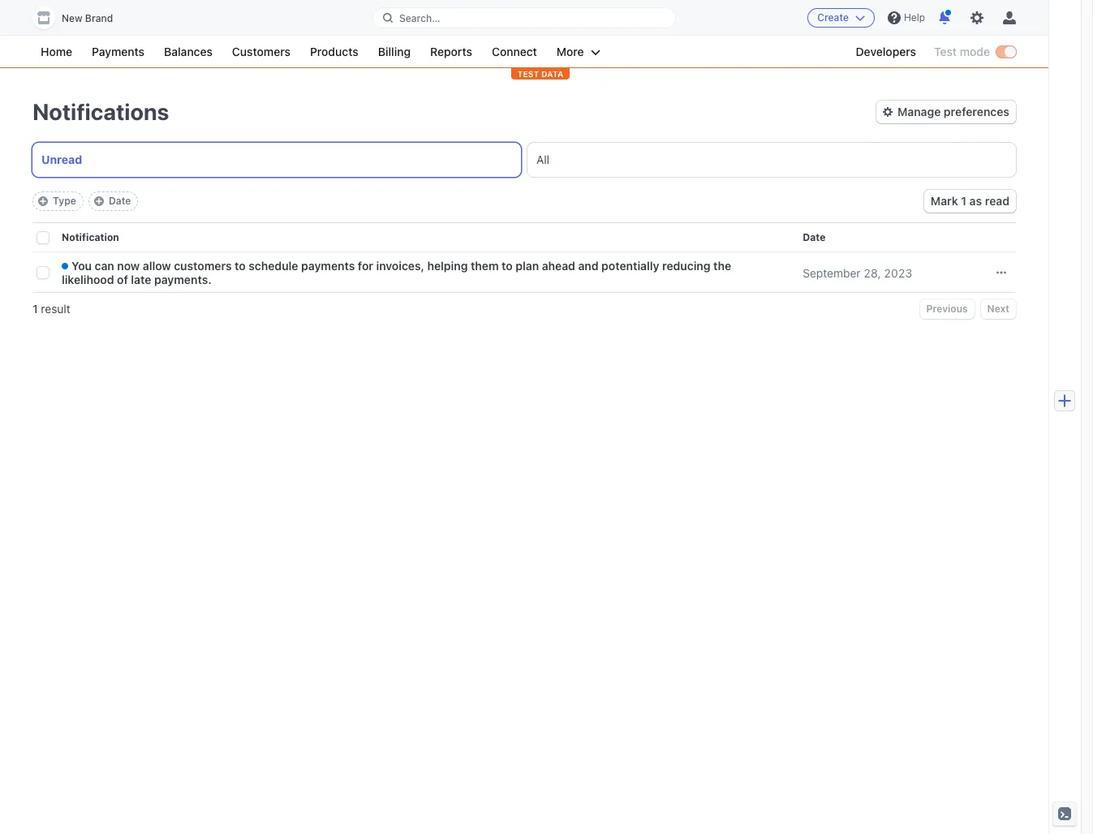 Task type: locate. For each thing, give the bounding box(es) containing it.
1 left as
[[961, 194, 967, 208]]

september 28, 2023 link
[[803, 259, 932, 286]]

add type image
[[38, 196, 48, 206]]

allow
[[143, 259, 171, 273]]

data
[[541, 69, 563, 79]]

plan
[[516, 259, 539, 273]]

september
[[803, 266, 861, 280]]

as
[[969, 194, 982, 208]]

create button
[[808, 8, 875, 28]]

potentially
[[601, 259, 659, 273]]

all
[[536, 153, 549, 166]]

to left schedule
[[235, 259, 246, 273]]

1 vertical spatial 1
[[32, 302, 38, 316]]

1
[[961, 194, 967, 208], [32, 302, 38, 316]]

mark 1 as read
[[931, 194, 1009, 208]]

developers link
[[848, 42, 924, 62]]

1 left result
[[32, 302, 38, 316]]

developers
[[856, 45, 916, 58]]

test
[[934, 45, 957, 58]]

you can now allow customers to schedule payments for invoices, helping them to plan ahead and potentially reducing the likelihood of late payments. link
[[62, 252, 803, 293]]

invoices,
[[376, 259, 424, 273]]

date
[[109, 195, 131, 207], [803, 231, 826, 243]]

new brand
[[62, 12, 113, 24]]

connect link
[[484, 42, 545, 62]]

manage preferences
[[897, 105, 1009, 118]]

1 horizontal spatial 1
[[961, 194, 967, 208]]

Search… search field
[[373, 8, 675, 28]]

manage preferences link
[[876, 101, 1016, 123]]

read
[[985, 194, 1009, 208]]

mark 1 as read button
[[924, 190, 1016, 213]]

reducing
[[662, 259, 710, 273]]

toolbar
[[32, 192, 138, 211]]

previous button
[[920, 299, 974, 319]]

result
[[41, 302, 70, 316]]

2023
[[884, 266, 912, 280]]

Search… text field
[[373, 8, 675, 28]]

0 horizontal spatial to
[[235, 259, 246, 273]]

date right add date 'icon' on the left of the page
[[109, 195, 131, 207]]

date up september at the right
[[803, 231, 826, 243]]

tab list
[[32, 143, 1016, 177]]

help
[[904, 11, 925, 24]]

helping
[[427, 259, 468, 273]]

ahead
[[542, 259, 575, 273]]

balances
[[164, 45, 213, 58]]

to
[[235, 259, 246, 273], [502, 259, 513, 273]]

manage
[[897, 105, 941, 118]]

preferences
[[944, 105, 1009, 118]]

notification
[[62, 231, 119, 243]]

them
[[471, 259, 499, 273]]

likelihood
[[62, 273, 114, 286]]

28,
[[864, 266, 881, 280]]

you
[[71, 259, 92, 273]]

all button
[[527, 143, 1016, 177]]

1 vertical spatial date
[[803, 231, 826, 243]]

1 horizontal spatial to
[[502, 259, 513, 273]]

customers link
[[224, 42, 299, 62]]

add date image
[[94, 196, 104, 206]]

mode
[[960, 45, 990, 58]]

1 inside button
[[961, 194, 967, 208]]

0 horizontal spatial date
[[109, 195, 131, 207]]

to left plan
[[502, 259, 513, 273]]

can
[[95, 259, 114, 273]]

Select All checkbox
[[37, 232, 49, 243]]

more button
[[548, 42, 608, 62]]

notifications
[[32, 98, 169, 125]]

0 vertical spatial 1
[[961, 194, 967, 208]]

and
[[578, 259, 599, 273]]



Task type: vqa. For each thing, say whether or not it's contained in the screenshot.
result
yes



Task type: describe. For each thing, give the bounding box(es) containing it.
schedule
[[249, 259, 298, 273]]

for
[[358, 259, 373, 273]]

of
[[117, 273, 128, 286]]

you can now allow customers to schedule payments for invoices, helping them to plan ahead and potentially reducing the likelihood of late payments.
[[62, 259, 731, 286]]

next
[[987, 303, 1009, 315]]

1 horizontal spatial date
[[803, 231, 826, 243]]

customers
[[174, 259, 232, 273]]

row actions image
[[996, 268, 1006, 278]]

tab list containing unread
[[32, 143, 1016, 177]]

reports link
[[422, 42, 480, 62]]

late
[[131, 273, 151, 286]]

home
[[41, 45, 72, 58]]

balances link
[[156, 42, 221, 62]]

unread button
[[32, 143, 521, 177]]

1 result
[[32, 302, 70, 316]]

create
[[817, 11, 849, 24]]

1 to from the left
[[235, 259, 246, 273]]

september 28, 2023
[[803, 266, 912, 280]]

test data
[[517, 69, 563, 79]]

now
[[117, 259, 140, 273]]

new brand button
[[32, 6, 129, 29]]

toolbar containing type
[[32, 192, 138, 211]]

2 to from the left
[[502, 259, 513, 273]]

previous
[[926, 303, 968, 315]]

connect
[[492, 45, 537, 58]]

help button
[[881, 5, 932, 31]]

type
[[53, 195, 76, 207]]

mark
[[931, 194, 958, 208]]

search…
[[399, 12, 440, 24]]

Select Item checkbox
[[37, 267, 49, 278]]

test mode
[[934, 45, 990, 58]]

payments link
[[84, 42, 153, 62]]

products link
[[302, 42, 367, 62]]

payments.
[[154, 273, 212, 286]]

unread
[[41, 153, 82, 166]]

payments
[[92, 45, 145, 58]]

test
[[517, 69, 539, 79]]

billing link
[[370, 42, 419, 62]]

the
[[713, 259, 731, 273]]

new
[[62, 12, 82, 24]]

more
[[557, 45, 584, 58]]

0 horizontal spatial 1
[[32, 302, 38, 316]]

payments
[[301, 259, 355, 273]]

home link
[[32, 42, 80, 62]]

reports
[[430, 45, 472, 58]]

customers
[[232, 45, 290, 58]]

products
[[310, 45, 358, 58]]

0 vertical spatial date
[[109, 195, 131, 207]]

billing
[[378, 45, 411, 58]]

brand
[[85, 12, 113, 24]]

next button
[[981, 299, 1016, 319]]



